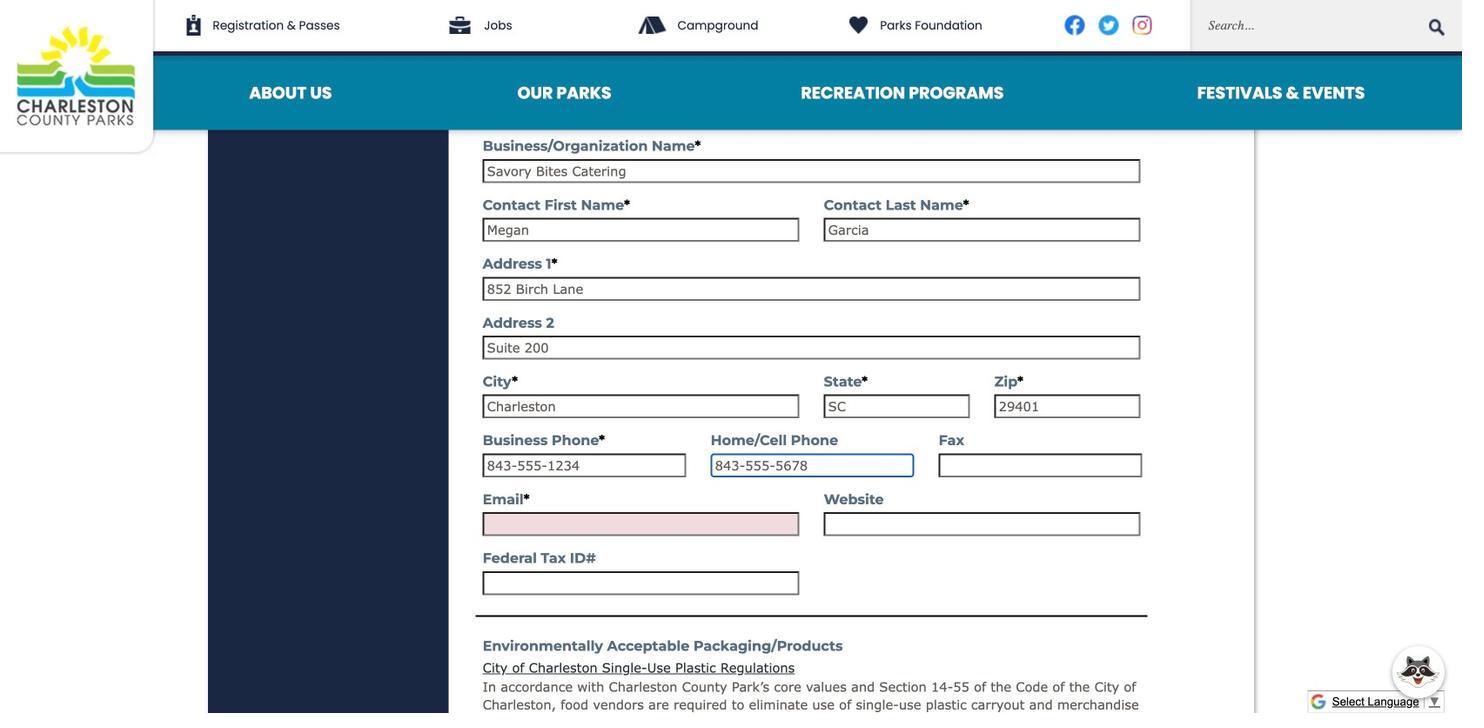 Task type: describe. For each thing, give the bounding box(es) containing it.
Search... text field
[[1190, 0, 1462, 51]]

4 menu item from the left
[[1100, 56, 1462, 130]]

2 menu item from the left
[[425, 56, 705, 130]]

search image
[[1429, 19, 1445, 36]]

3 menu item from the left
[[705, 56, 1100, 130]]



Task type: locate. For each thing, give the bounding box(es) containing it.
menu item
[[157, 56, 425, 130], [425, 56, 705, 130], [705, 56, 1100, 130], [1100, 56, 1462, 130]]

menu
[[157, 56, 1462, 130]]

None text field
[[483, 159, 1141, 183], [995, 395, 1141, 419], [483, 454, 686, 478], [711, 454, 914, 478], [939, 454, 1143, 478], [824, 513, 1141, 537], [483, 572, 800, 596], [483, 159, 1141, 183], [995, 395, 1141, 419], [483, 454, 686, 478], [711, 454, 914, 478], [939, 454, 1143, 478], [824, 513, 1141, 537], [483, 572, 800, 596]]

1 menu item from the left
[[157, 56, 425, 130]]

home page image
[[0, 0, 157, 156]]

None text field
[[483, 218, 800, 242], [824, 218, 1141, 242], [483, 277, 1141, 301], [483, 336, 1141, 360], [483, 395, 800, 419], [824, 395, 970, 419], [483, 513, 800, 537], [483, 218, 800, 242], [824, 218, 1141, 242], [483, 277, 1141, 301], [483, 336, 1141, 360], [483, 395, 800, 419], [824, 395, 970, 419], [483, 513, 800, 537]]



Task type: vqa. For each thing, say whether or not it's contained in the screenshot.
option
no



